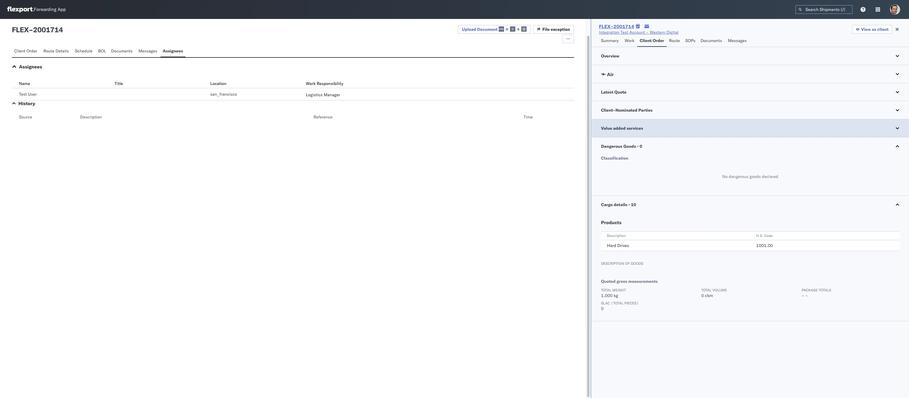 Task type: vqa. For each thing, say whether or not it's contained in the screenshot.
Schedule Pickup from Los Angeles, CA LHUU7894563, UETU5238478
no



Task type: describe. For each thing, give the bounding box(es) containing it.
sops
[[685, 38, 696, 43]]

1,000
[[601, 293, 613, 299]]

0 vertical spatial test
[[620, 30, 628, 35]]

location
[[210, 81, 227, 86]]

details
[[614, 202, 627, 208]]

total weight
[[601, 288, 626, 293]]

1 horizontal spatial documents
[[701, 38, 722, 43]]

slac
[[601, 301, 610, 306]]

0 horizontal spatial documents button
[[109, 46, 136, 57]]

summary button
[[599, 35, 622, 47]]

integration test account - western digital link
[[599, 29, 679, 35]]

volume
[[713, 288, 727, 293]]

client
[[877, 27, 889, 32]]

as
[[872, 27, 876, 32]]

history
[[18, 101, 35, 107]]

work for work
[[625, 38, 634, 43]]

integration
[[599, 30, 619, 35]]

h.s. code
[[756, 234, 773, 238]]

order for the right client order button
[[653, 38, 664, 43]]

h.s.
[[756, 234, 763, 238]]

integration test account - western digital
[[599, 30, 679, 35]]

western
[[650, 30, 665, 35]]

(total
[[611, 301, 624, 306]]

client-nominated parties button
[[592, 101, 909, 119]]

no
[[722, 174, 728, 180]]

dangerous
[[601, 144, 622, 149]]

added
[[613, 126, 626, 131]]

goods for of
[[631, 262, 643, 266]]

work responsibility
[[306, 81, 343, 86]]

app
[[58, 7, 66, 12]]

san_francisco
[[210, 92, 237, 97]]

summary
[[601, 38, 619, 43]]

quoted gross measurements
[[601, 279, 658, 285]]

order for the left client order button
[[27, 48, 37, 54]]

bol button
[[96, 46, 109, 57]]

latest quote button
[[592, 83, 909, 101]]

1 horizontal spatial messages button
[[726, 35, 750, 47]]

0 horizontal spatial messages
[[139, 48, 157, 54]]

total for 1,000
[[601, 288, 611, 293]]

schedule button
[[73, 46, 96, 57]]

reference
[[314, 115, 333, 120]]

time
[[524, 115, 533, 120]]

overview button
[[592, 47, 909, 65]]

view as client
[[861, 27, 889, 32]]

upload
[[462, 27, 476, 32]]

0 horizontal spatial messages button
[[136, 46, 160, 57]]

client-
[[601, 108, 616, 113]]

kg
[[614, 293, 618, 299]]

0 vertical spatial messages
[[728, 38, 747, 43]]

upload document button
[[458, 25, 531, 34]]

air
[[607, 72, 614, 77]]

cargo details • 10
[[601, 202, 636, 208]]

1001.00
[[756, 243, 773, 249]]

goods
[[623, 144, 636, 149]]

assignees inside button
[[163, 48, 183, 54]]

value added services
[[601, 126, 643, 131]]

flex-2001714
[[599, 23, 634, 29]]

quoted
[[601, 279, 616, 285]]

route for route
[[669, 38, 680, 43]]

0 horizontal spatial 2001714
[[33, 25, 63, 34]]

latest quote
[[601, 90, 627, 95]]

parties
[[638, 108, 653, 113]]

work button
[[622, 35, 637, 47]]

details
[[56, 48, 69, 54]]

client for the left client order button
[[14, 48, 25, 54]]

cbm
[[705, 293, 713, 299]]

1 vertical spatial test
[[19, 92, 27, 97]]

products
[[601, 220, 622, 226]]

manager
[[324, 92, 340, 98]]

upload document
[[462, 27, 498, 32]]

measurements
[[628, 279, 658, 285]]

user
[[28, 92, 37, 97]]

0 vertical spatial description
[[80, 115, 102, 120]]

1 vertical spatial assignees button
[[19, 64, 42, 70]]

package
[[802, 288, 818, 293]]

view
[[861, 27, 871, 32]]

history button
[[18, 101, 35, 107]]

0 horizontal spatial assignees
[[19, 64, 42, 70]]

drives
[[617, 243, 629, 249]]

weight
[[612, 288, 626, 293]]

title
[[115, 81, 123, 86]]

route details button
[[41, 46, 73, 57]]

flex - 2001714
[[12, 25, 63, 34]]

logistics
[[306, 92, 323, 98]]

schedule
[[75, 48, 92, 54]]

latest
[[601, 90, 613, 95]]

package totals - - slac (total pieces) 0
[[601, 288, 831, 312]]

total volume
[[701, 288, 727, 293]]

0 vertical spatial assignees button
[[160, 46, 185, 57]]

description of goods
[[601, 262, 643, 266]]



Task type: locate. For each thing, give the bounding box(es) containing it.
forwarding
[[34, 7, 56, 12]]

0 vertical spatial goods
[[750, 174, 761, 180]]

0 horizontal spatial order
[[27, 48, 37, 54]]

1 horizontal spatial 2001714
[[614, 23, 634, 29]]

order down flex - 2001714
[[27, 48, 37, 54]]

of
[[625, 262, 630, 266]]

route inside button
[[669, 38, 680, 43]]

assignees button
[[160, 46, 185, 57], [19, 64, 42, 70]]

1 vertical spatial messages
[[139, 48, 157, 54]]

file exception
[[542, 27, 570, 32]]

1 total from the left
[[601, 288, 611, 293]]

goods for dangerous
[[750, 174, 761, 180]]

2001714 up account
[[614, 23, 634, 29]]

0 horizontal spatial client
[[14, 48, 25, 54]]

work inside button
[[625, 38, 634, 43]]

document
[[477, 27, 498, 32]]

work
[[625, 38, 634, 43], [306, 81, 316, 86]]

messages
[[728, 38, 747, 43], [139, 48, 157, 54]]

total up 1,000
[[601, 288, 611, 293]]

work for work responsibility
[[306, 81, 316, 86]]

nominated
[[616, 108, 637, 113]]

sops button
[[683, 35, 698, 47]]

services
[[627, 126, 643, 131]]

documents right "sops" button in the top of the page
[[701, 38, 722, 43]]

work up the logistics
[[306, 81, 316, 86]]

2 vertical spatial 0
[[601, 306, 604, 312]]

• right goods
[[637, 144, 639, 149]]

documents button
[[698, 35, 726, 47], [109, 46, 136, 57]]

documents button right sops
[[698, 35, 726, 47]]

1 horizontal spatial •
[[637, 144, 639, 149]]

hard drives
[[607, 243, 629, 249]]

client
[[640, 38, 652, 43], [14, 48, 25, 54]]

digital
[[666, 30, 679, 35]]

1 vertical spatial description
[[607, 234, 626, 238]]

1 horizontal spatial assignees button
[[160, 46, 185, 57]]

1 vertical spatial route
[[43, 48, 54, 54]]

test down flex-2001714
[[620, 30, 628, 35]]

1 vertical spatial •
[[628, 202, 630, 208]]

1 vertical spatial client order
[[14, 48, 37, 54]]

0 horizontal spatial documents
[[111, 48, 133, 54]]

0 horizontal spatial client order button
[[12, 46, 41, 57]]

client for the right client order button
[[640, 38, 652, 43]]

client order button down western
[[637, 35, 667, 47]]

route inside button
[[43, 48, 54, 54]]

description
[[80, 115, 102, 120], [607, 234, 626, 238], [601, 262, 624, 266]]

route details
[[43, 48, 69, 54]]

documents button right bol
[[109, 46, 136, 57]]

exception
[[551, 27, 570, 32]]

0 inside package totals - - slac (total pieces) 0
[[601, 306, 604, 312]]

0 horizontal spatial work
[[306, 81, 316, 86]]

2001714
[[614, 23, 634, 29], [33, 25, 63, 34]]

0 vertical spatial documents
[[701, 38, 722, 43]]

client-nominated parties
[[601, 108, 653, 113]]

1 vertical spatial work
[[306, 81, 316, 86]]

order
[[653, 38, 664, 43], [27, 48, 37, 54]]

client down flex
[[14, 48, 25, 54]]

forwarding app
[[34, 7, 66, 12]]

1 horizontal spatial goods
[[750, 174, 761, 180]]

0 horizontal spatial assignees button
[[19, 64, 42, 70]]

1 horizontal spatial messages
[[728, 38, 747, 43]]

0 horizontal spatial 0
[[601, 306, 604, 312]]

documents right bol button
[[111, 48, 133, 54]]

1 vertical spatial goods
[[631, 262, 643, 266]]

responsibility
[[317, 81, 343, 86]]

route left details
[[43, 48, 54, 54]]

0 vertical spatial 0
[[640, 144, 642, 149]]

test user
[[19, 92, 37, 97]]

client order down flex
[[14, 48, 37, 54]]

goods
[[750, 174, 761, 180], [631, 262, 643, 266]]

2 horizontal spatial 0
[[701, 293, 704, 299]]

name
[[19, 81, 30, 86]]

• for goods
[[637, 144, 639, 149]]

0 horizontal spatial •
[[628, 202, 630, 208]]

0 right goods
[[640, 144, 642, 149]]

Search Shipments (/) text field
[[795, 5, 853, 14]]

1 horizontal spatial 0
[[640, 144, 642, 149]]

0 vertical spatial work
[[625, 38, 634, 43]]

• left 10 at the right of the page
[[628, 202, 630, 208]]

goods left declared
[[750, 174, 761, 180]]

0 vertical spatial •
[[637, 144, 639, 149]]

route button
[[667, 35, 683, 47]]

test
[[620, 30, 628, 35], [19, 92, 27, 97]]

cargo
[[601, 202, 613, 208]]

1 vertical spatial order
[[27, 48, 37, 54]]

pieces)
[[624, 301, 639, 306]]

logistics manager
[[306, 92, 340, 98]]

1 horizontal spatial client order
[[640, 38, 664, 43]]

2 vertical spatial description
[[601, 262, 624, 266]]

flex-
[[599, 23, 614, 29]]

1 horizontal spatial work
[[625, 38, 634, 43]]

client order button down flex
[[12, 46, 41, 57]]

0 vertical spatial client order
[[640, 38, 664, 43]]

totals
[[819, 288, 831, 293]]

assignees
[[163, 48, 183, 54], [19, 64, 42, 70]]

1 horizontal spatial assignees
[[163, 48, 183, 54]]

client order down western
[[640, 38, 664, 43]]

0 horizontal spatial test
[[19, 92, 27, 97]]

account
[[629, 30, 645, 35]]

view as client button
[[852, 25, 892, 34]]

1 horizontal spatial client order button
[[637, 35, 667, 47]]

flex-2001714 link
[[599, 23, 634, 29]]

10
[[631, 202, 636, 208]]

1 vertical spatial assignees
[[19, 64, 42, 70]]

1 horizontal spatial documents button
[[698, 35, 726, 47]]

0 horizontal spatial total
[[601, 288, 611, 293]]

•
[[637, 144, 639, 149], [628, 202, 630, 208]]

dangerous
[[729, 174, 749, 180]]

declared
[[762, 174, 778, 180]]

2 total from the left
[[701, 288, 712, 293]]

file exception button
[[533, 25, 574, 34], [533, 25, 574, 34]]

route for route details
[[43, 48, 54, 54]]

forwarding app link
[[7, 7, 66, 12]]

hard
[[607, 243, 616, 249]]

total up cbm at bottom right
[[701, 288, 712, 293]]

1 vertical spatial 0
[[701, 293, 704, 299]]

0 horizontal spatial client order
[[14, 48, 37, 54]]

code
[[764, 234, 773, 238]]

value added services button
[[592, 120, 909, 137]]

1 horizontal spatial client
[[640, 38, 652, 43]]

gross
[[617, 279, 627, 285]]

1 vertical spatial client
[[14, 48, 25, 54]]

source
[[19, 115, 32, 120]]

total
[[601, 288, 611, 293], [701, 288, 712, 293]]

client order
[[640, 38, 664, 43], [14, 48, 37, 54]]

air button
[[592, 65, 909, 83]]

0 horizontal spatial route
[[43, 48, 54, 54]]

route down 'digital'
[[669, 38, 680, 43]]

order down western
[[653, 38, 664, 43]]

0 vertical spatial client
[[640, 38, 652, 43]]

1 horizontal spatial route
[[669, 38, 680, 43]]

1 horizontal spatial order
[[653, 38, 664, 43]]

flexport. image
[[7, 7, 34, 12]]

flex
[[12, 25, 29, 34]]

0 vertical spatial route
[[669, 38, 680, 43]]

work down account
[[625, 38, 634, 43]]

1 horizontal spatial total
[[701, 288, 712, 293]]

0 vertical spatial order
[[653, 38, 664, 43]]

no dangerous goods declared
[[722, 174, 778, 180]]

client order for the right client order button
[[640, 38, 664, 43]]

dangerous goods • 0
[[601, 144, 642, 149]]

0 vertical spatial assignees
[[163, 48, 183, 54]]

client order for the left client order button
[[14, 48, 37, 54]]

documents
[[701, 38, 722, 43], [111, 48, 133, 54]]

• for details
[[628, 202, 630, 208]]

messages button
[[726, 35, 750, 47], [136, 46, 160, 57]]

goods right of
[[631, 262, 643, 266]]

file
[[542, 27, 550, 32]]

0 down "slac"
[[601, 306, 604, 312]]

0 left cbm at bottom right
[[701, 293, 704, 299]]

overview
[[601, 53, 619, 59]]

1 vertical spatial documents
[[111, 48, 133, 54]]

2001714 down 'forwarding app' at the top
[[33, 25, 63, 34]]

client down integration test account - western digital link
[[640, 38, 652, 43]]

0 horizontal spatial goods
[[631, 262, 643, 266]]

1 horizontal spatial test
[[620, 30, 628, 35]]

test left 'user'
[[19, 92, 27, 97]]

total for 0
[[701, 288, 712, 293]]



